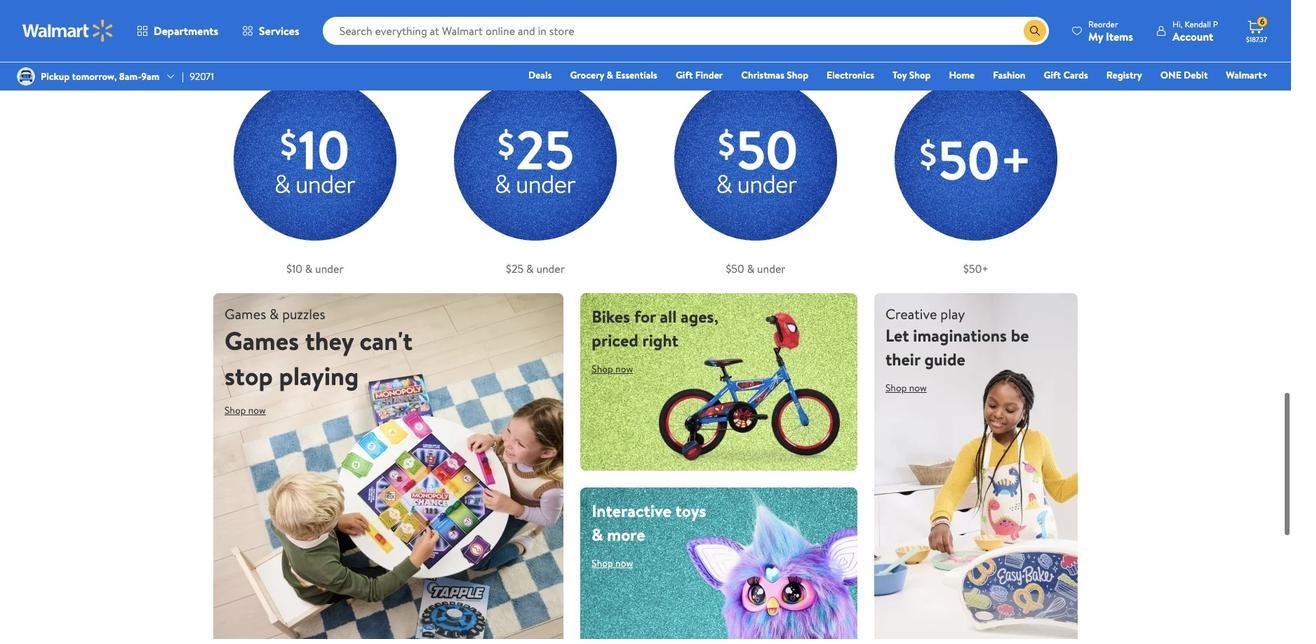 Task type: describe. For each thing, give the bounding box(es) containing it.
shop left by
[[213, 38, 244, 57]]

they
[[305, 324, 354, 359]]

reorder
[[1089, 18, 1119, 30]]

& for grocery & essentials
[[607, 68, 614, 82]]

shop down more
[[592, 557, 613, 571]]

registry link
[[1100, 67, 1149, 83]]

gift for gift cards
[[1044, 68, 1061, 82]]

ages,
[[681, 305, 719, 329]]

shop now for shop now link under their
[[886, 381, 927, 395]]

2 games from the top
[[225, 324, 299, 359]]

shop right christmas
[[787, 68, 809, 82]]

right
[[643, 329, 679, 352]]

under for $25 & under
[[537, 261, 565, 277]]

grocery & essentials link
[[564, 67, 664, 83]]

now for shop now link under their
[[910, 381, 927, 395]]

$25
[[506, 261, 524, 277]]

under for $10 & under
[[315, 261, 344, 277]]

$50+
[[964, 261, 989, 277]]

christmas shop
[[741, 68, 809, 82]]

priced
[[592, 329, 639, 352]]

finder
[[695, 68, 723, 82]]

games & puzzles games they can't stop playing
[[225, 305, 413, 394]]

departments button
[[125, 14, 230, 48]]

playing
[[279, 359, 359, 394]]

for
[[634, 305, 656, 329]]

shop down their
[[886, 381, 907, 395]]

their
[[886, 348, 921, 371]]

one debit link
[[1155, 67, 1215, 83]]

toy shop
[[893, 68, 931, 82]]

shop right toy
[[910, 68, 931, 82]]

electronics
[[827, 68, 875, 82]]

shop now for shop now link below priced
[[592, 362, 633, 376]]

Walmart Site-Wide search field
[[323, 17, 1049, 45]]

$10 & under
[[287, 261, 344, 277]]

bikes
[[592, 305, 630, 329]]

& for $25 & under
[[527, 261, 534, 277]]

grocery
[[570, 68, 605, 82]]

more
[[607, 523, 645, 547]]

account
[[1173, 28, 1214, 44]]

search icon image
[[1030, 25, 1041, 37]]

hi, kendall p account
[[1173, 18, 1219, 44]]

$50+ link
[[875, 58, 1078, 277]]

p
[[1214, 18, 1219, 30]]

category shop by price - $50 and over image
[[875, 58, 1078, 261]]

puzzles
[[282, 305, 325, 324]]

shop by price
[[213, 38, 296, 57]]

category shop by price - $50 and under image
[[654, 58, 858, 261]]

| 92071
[[182, 69, 214, 83]]

essentials
[[616, 68, 658, 82]]

Search search field
[[323, 17, 1049, 45]]

gift for gift finder
[[676, 68, 693, 82]]

deals link
[[522, 67, 558, 83]]

gift finder link
[[670, 67, 730, 83]]

6
[[1260, 16, 1265, 28]]

by
[[248, 38, 262, 57]]

one
[[1161, 68, 1182, 82]]

fashion
[[993, 68, 1026, 82]]

$25 & under
[[506, 261, 565, 277]]

& inside 'interactive toys & more'
[[592, 523, 603, 547]]

shop interactive toys image
[[581, 488, 858, 639]]

christmas shop link
[[735, 67, 815, 83]]

shop now for shop now link under more
[[592, 557, 633, 571]]

one debit
[[1161, 68, 1208, 82]]

deals
[[529, 68, 552, 82]]

tomorrow,
[[72, 69, 117, 83]]

shop down priced
[[592, 362, 613, 376]]

under for $50 & under
[[757, 261, 786, 277]]

gift finder
[[676, 68, 723, 82]]

shop now link down priced
[[592, 358, 645, 381]]

let
[[886, 324, 909, 348]]

$50
[[726, 261, 745, 277]]

toys
[[676, 499, 706, 523]]

kendall
[[1185, 18, 1212, 30]]

stop
[[225, 359, 273, 394]]

$25 & under link
[[434, 58, 637, 277]]

services
[[259, 23, 299, 39]]

home link
[[943, 67, 981, 83]]

shop down stop on the bottom left of the page
[[225, 404, 246, 418]]

$50 & under
[[726, 261, 786, 277]]



Task type: locate. For each thing, give the bounding box(es) containing it.
& for $10 & under
[[305, 261, 313, 277]]

2 under from the left
[[537, 261, 565, 277]]

3 under from the left
[[757, 261, 786, 277]]

& inside "link"
[[305, 261, 313, 277]]

1 horizontal spatial under
[[537, 261, 565, 277]]

hi,
[[1173, 18, 1183, 30]]

shop now link down stop on the bottom left of the page
[[225, 399, 277, 422]]

walmart+ link
[[1220, 67, 1275, 83]]

grocery & essentials
[[570, 68, 658, 82]]

under
[[315, 261, 344, 277], [537, 261, 565, 277], [757, 261, 786, 277]]

pickup
[[41, 69, 70, 83]]

1 under from the left
[[315, 261, 344, 277]]

games left they on the bottom of page
[[225, 324, 299, 359]]

category shop by price - $10 and under image
[[213, 58, 417, 261]]

& for games & puzzles games they can't stop playing
[[270, 305, 279, 324]]

debit
[[1184, 68, 1208, 82]]

& for $50 & under
[[747, 261, 755, 277]]

shop creative play image
[[875, 293, 1078, 639]]

& left puzzles
[[270, 305, 279, 324]]

0 horizontal spatial under
[[315, 261, 344, 277]]

1 games from the top
[[225, 305, 266, 324]]

shop bikes image
[[581, 293, 858, 471]]

under inside $50 & under link
[[757, 261, 786, 277]]

games
[[225, 305, 266, 324], [225, 324, 299, 359]]

shop now link down their
[[886, 377, 938, 399]]

creative
[[886, 305, 937, 324]]

creative play let imaginations be their guide
[[886, 305, 1029, 371]]

under right $25
[[537, 261, 565, 277]]

departments
[[154, 23, 218, 39]]

under inside $25 & under link
[[537, 261, 565, 277]]

shop now down priced
[[592, 362, 633, 376]]

gift
[[676, 68, 693, 82], [1044, 68, 1061, 82]]

walmart+
[[1227, 68, 1268, 82]]

shop
[[213, 38, 244, 57], [787, 68, 809, 82], [910, 68, 931, 82], [592, 362, 613, 376], [886, 381, 907, 395], [225, 404, 246, 418], [592, 557, 613, 571]]

bikes for all ages, priced right
[[592, 305, 719, 352]]

& right $25
[[527, 261, 534, 277]]

& right $10 at the top left of page
[[305, 261, 313, 277]]

shop now link down more
[[592, 553, 645, 575]]

now down stop on the bottom left of the page
[[248, 404, 266, 418]]

& right $50
[[747, 261, 755, 277]]

now for shop now link under more
[[616, 557, 633, 571]]

price
[[265, 38, 296, 57]]

|
[[182, 69, 184, 83]]

& inside games & puzzles games they can't stop playing
[[270, 305, 279, 324]]

92071
[[190, 69, 214, 83]]

2 horizontal spatial under
[[757, 261, 786, 277]]

gift cards
[[1044, 68, 1089, 82]]

9am
[[141, 69, 160, 83]]

play
[[941, 305, 965, 324]]

shop games and puzzles image
[[213, 293, 564, 639]]

games left puzzles
[[225, 305, 266, 324]]

can't
[[360, 324, 413, 359]]

&
[[607, 68, 614, 82], [305, 261, 313, 277], [527, 261, 534, 277], [747, 261, 755, 277], [270, 305, 279, 324], [592, 523, 603, 547]]

walmart image
[[22, 20, 114, 42]]

gift left the finder
[[676, 68, 693, 82]]

under right $10 at the top left of page
[[315, 261, 344, 277]]

christmas
[[741, 68, 785, 82]]

0 horizontal spatial gift
[[676, 68, 693, 82]]

gift cards link
[[1038, 67, 1095, 83]]

reorder my items
[[1089, 18, 1134, 44]]

imaginations
[[913, 324, 1007, 348]]

shop now link
[[592, 358, 645, 381], [886, 377, 938, 399], [225, 399, 277, 422], [592, 553, 645, 575]]

fashion link
[[987, 67, 1032, 83]]

8am-
[[119, 69, 141, 83]]

$187.37
[[1247, 34, 1268, 44]]

toy
[[893, 68, 907, 82]]

registry
[[1107, 68, 1143, 82]]

 image
[[17, 67, 35, 86]]

services button
[[230, 14, 311, 48]]

$50 & under link
[[654, 58, 858, 277]]

now down priced
[[616, 362, 633, 376]]

now
[[616, 362, 633, 376], [910, 381, 927, 395], [248, 404, 266, 418], [616, 557, 633, 571]]

all
[[660, 305, 677, 329]]

cards
[[1064, 68, 1089, 82]]

toy shop link
[[887, 67, 937, 83]]

pickup tomorrow, 8am-9am
[[41, 69, 160, 83]]

items
[[1106, 28, 1134, 44]]

guide
[[925, 348, 966, 371]]

6 $187.37
[[1247, 16, 1268, 44]]

interactive
[[592, 499, 672, 523]]

& left more
[[592, 523, 603, 547]]

now down more
[[616, 557, 633, 571]]

shop now
[[592, 362, 633, 376], [886, 381, 927, 395], [225, 404, 266, 418], [592, 557, 633, 571]]

& right grocery
[[607, 68, 614, 82]]

be
[[1011, 324, 1029, 348]]

shop now down their
[[886, 381, 927, 395]]

category shop by price - $25 and under image
[[434, 58, 637, 261]]

now for shop now link underneath stop on the bottom left of the page
[[248, 404, 266, 418]]

1 horizontal spatial gift
[[1044, 68, 1061, 82]]

2 gift from the left
[[1044, 68, 1061, 82]]

shop now for shop now link underneath stop on the bottom left of the page
[[225, 404, 266, 418]]

$10 & under link
[[213, 58, 417, 277]]

shop now down more
[[592, 557, 633, 571]]

now for shop now link below priced
[[616, 362, 633, 376]]

my
[[1089, 28, 1104, 44]]

shop now down stop on the bottom left of the page
[[225, 404, 266, 418]]

interactive toys & more
[[592, 499, 706, 547]]

$10
[[287, 261, 303, 277]]

under right $50
[[757, 261, 786, 277]]

gift left "cards"
[[1044, 68, 1061, 82]]

under inside $10 & under "link"
[[315, 261, 344, 277]]

now down their
[[910, 381, 927, 395]]

1 gift from the left
[[676, 68, 693, 82]]

electronics link
[[821, 67, 881, 83]]

home
[[949, 68, 975, 82]]



Task type: vqa. For each thing, say whether or not it's contained in the screenshot.
the Shop now
yes



